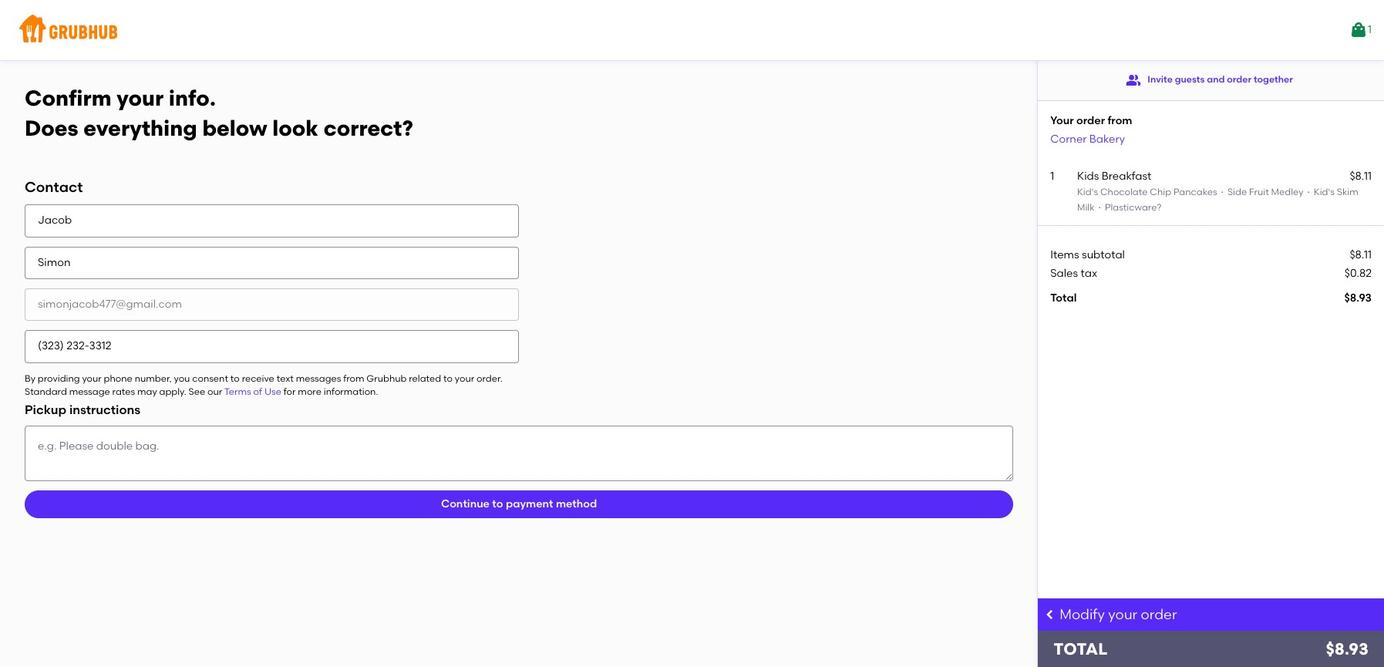 Task type: describe. For each thing, give the bounding box(es) containing it.
people icon image
[[1126, 72, 1142, 88]]

related
[[409, 373, 441, 384]]

milk
[[1077, 202, 1095, 213]]

instructions
[[69, 403, 140, 418]]

corner
[[1051, 132, 1087, 145]]

guests
[[1175, 74, 1205, 85]]

0 horizontal spatial to
[[230, 373, 240, 384]]

continue
[[441, 497, 490, 510]]

more
[[298, 386, 322, 397]]

kid's chocolate chip pancakes ∙ side fruit medley
[[1077, 187, 1304, 198]]

receive
[[242, 373, 274, 384]]

of
[[253, 386, 262, 397]]

items
[[1051, 248, 1079, 261]]

from inside by providing your phone number, you consent to receive text messages from grubhub related to your order. standard message rates may apply. see our
[[343, 373, 364, 384]]

message
[[69, 386, 110, 397]]

you
[[174, 373, 190, 384]]

kid's skim milk
[[1077, 187, 1359, 213]]

your up message
[[82, 373, 102, 384]]

order.
[[477, 373, 503, 384]]

payment
[[506, 497, 553, 510]]

standard
[[25, 386, 67, 397]]

chocolate
[[1100, 187, 1148, 198]]

phone
[[104, 373, 133, 384]]

and
[[1207, 74, 1225, 85]]

main navigation navigation
[[0, 0, 1384, 60]]

1 $8.11 from the top
[[1350, 170, 1372, 183]]

rates
[[112, 386, 135, 397]]

1 horizontal spatial order
[[1141, 606, 1177, 623]]

your
[[1051, 114, 1074, 127]]

consent
[[192, 373, 228, 384]]

pancakes
[[1174, 187, 1217, 198]]

grubhub
[[367, 373, 407, 384]]

svg image
[[1044, 608, 1057, 621]]

invite guests and order together
[[1148, 74, 1293, 85]]

information.
[[324, 386, 378, 397]]

sales
[[1051, 267, 1078, 280]]

text
[[277, 373, 294, 384]]

modify
[[1060, 606, 1105, 623]]

kids breakfast
[[1077, 170, 1152, 183]]

does
[[25, 115, 78, 141]]

First name text field
[[25, 205, 519, 237]]

your left order.
[[455, 373, 474, 384]]

breakfast
[[1102, 170, 1152, 183]]

2 $8.11 from the top
[[1350, 248, 1372, 261]]

0 vertical spatial total
[[1051, 292, 1077, 305]]

order inside button
[[1227, 74, 1252, 85]]

plasticware?
[[1105, 202, 1162, 213]]

messages
[[296, 373, 341, 384]]

1 horizontal spatial to
[[443, 373, 453, 384]]

1 inside button
[[1368, 23, 1372, 36]]

your order from corner bakery
[[1051, 114, 1133, 145]]

1 horizontal spatial ∙
[[1220, 187, 1225, 198]]

may
[[137, 386, 157, 397]]

kid's for chocolate
[[1077, 187, 1098, 198]]

terms
[[224, 386, 251, 397]]

to inside button
[[492, 497, 503, 510]]

corner bakery link
[[1051, 132, 1125, 145]]

1 vertical spatial total
[[1054, 639, 1108, 659]]

for
[[284, 386, 296, 397]]

apply.
[[159, 386, 186, 397]]

continue to payment method button
[[25, 490, 1014, 518]]

fruit
[[1249, 187, 1269, 198]]

∙ plasticware?
[[1095, 202, 1162, 213]]

0 vertical spatial $8.93
[[1345, 292, 1372, 305]]



Task type: vqa. For each thing, say whether or not it's contained in the screenshot.
middle order
yes



Task type: locate. For each thing, give the bounding box(es) containing it.
Email email field
[[25, 288, 519, 321]]

from inside your order from corner bakery
[[1108, 114, 1133, 127]]

from
[[1108, 114, 1133, 127], [343, 373, 364, 384]]

$8.11 up skim
[[1350, 170, 1372, 183]]

kids
[[1077, 170, 1099, 183]]

1 horizontal spatial kid's
[[1314, 187, 1335, 198]]

pickup
[[25, 403, 66, 418]]

Phone telephone field
[[25, 330, 519, 363]]

2 horizontal spatial to
[[492, 497, 503, 510]]

1 vertical spatial $8.93
[[1326, 639, 1369, 659]]

order right and
[[1227, 74, 1252, 85]]

below
[[202, 115, 267, 141]]

chip
[[1150, 187, 1172, 198]]

0 vertical spatial $8.11
[[1350, 170, 1372, 183]]

1 kid's from the left
[[1077, 187, 1098, 198]]

$8.11 up the $0.82
[[1350, 248, 1372, 261]]

0 vertical spatial 1
[[1368, 23, 1372, 36]]

side
[[1228, 187, 1247, 198]]

skim
[[1337, 187, 1359, 198]]

to
[[230, 373, 240, 384], [443, 373, 453, 384], [492, 497, 503, 510]]

terms of use link
[[224, 386, 281, 397]]

2 vertical spatial order
[[1141, 606, 1177, 623]]

kid's up milk
[[1077, 187, 1098, 198]]

continue to payment method
[[441, 497, 597, 510]]

to left payment
[[492, 497, 503, 510]]

order right modify
[[1141, 606, 1177, 623]]

order inside your order from corner bakery
[[1077, 114, 1105, 127]]

kid's left skim
[[1314, 187, 1335, 198]]

Last name text field
[[25, 247, 519, 279]]

together
[[1254, 74, 1293, 85]]

see
[[189, 386, 205, 397]]

kid's inside kid's skim milk
[[1314, 187, 1335, 198]]

modify your order
[[1060, 606, 1177, 623]]

Pickup instructions text field
[[25, 426, 1014, 481]]

1 vertical spatial 1
[[1051, 170, 1054, 183]]

sales tax
[[1051, 267, 1097, 280]]

pickup instructions
[[25, 403, 140, 418]]

0 horizontal spatial kid's
[[1077, 187, 1098, 198]]

0 vertical spatial order
[[1227, 74, 1252, 85]]

contact
[[25, 178, 83, 196]]

1 horizontal spatial from
[[1108, 114, 1133, 127]]

to right related
[[443, 373, 453, 384]]

1 horizontal spatial 1
[[1368, 23, 1372, 36]]

method
[[556, 497, 597, 510]]

∙ left skim
[[1304, 187, 1314, 198]]

bakery
[[1090, 132, 1125, 145]]

∙ for ∙
[[1304, 187, 1314, 198]]

$8.93
[[1345, 292, 1372, 305], [1326, 639, 1369, 659]]

subtotal
[[1082, 248, 1125, 261]]

use
[[264, 386, 281, 397]]

medley
[[1271, 187, 1304, 198]]

0 horizontal spatial 1
[[1051, 170, 1054, 183]]

total down modify
[[1054, 639, 1108, 659]]

your right modify
[[1108, 606, 1138, 623]]

your
[[117, 85, 164, 111], [82, 373, 102, 384], [455, 373, 474, 384], [1108, 606, 1138, 623]]

number,
[[135, 373, 172, 384]]

1 vertical spatial $8.11
[[1350, 248, 1372, 261]]

2 horizontal spatial ∙
[[1304, 187, 1314, 198]]

look
[[272, 115, 318, 141]]

0 horizontal spatial from
[[343, 373, 364, 384]]

kid's for skim
[[1314, 187, 1335, 198]]

info.
[[169, 85, 216, 111]]

confirm your info. does everything below look correct?
[[25, 85, 413, 141]]

2 horizontal spatial order
[[1227, 74, 1252, 85]]

1
[[1368, 23, 1372, 36], [1051, 170, 1054, 183]]

kid's
[[1077, 187, 1098, 198], [1314, 187, 1335, 198]]

1 vertical spatial order
[[1077, 114, 1105, 127]]

correct?
[[324, 115, 413, 141]]

$0.82
[[1345, 267, 1372, 280]]

invite guests and order together button
[[1126, 66, 1293, 94]]

our
[[207, 386, 222, 397]]

by
[[25, 373, 35, 384]]

from up the bakery
[[1108, 114, 1133, 127]]

∙ right milk
[[1097, 202, 1103, 213]]

0 vertical spatial from
[[1108, 114, 1133, 127]]

1 vertical spatial from
[[343, 373, 364, 384]]

terms of use for more information.
[[224, 386, 378, 397]]

order
[[1227, 74, 1252, 85], [1077, 114, 1105, 127], [1141, 606, 1177, 623]]

your inside confirm your info. does everything below look correct?
[[117, 85, 164, 111]]

tax
[[1081, 267, 1097, 280]]

1 button
[[1350, 16, 1372, 44]]

$8.11
[[1350, 170, 1372, 183], [1350, 248, 1372, 261]]

providing
[[38, 373, 80, 384]]

2 kid's from the left
[[1314, 187, 1335, 198]]

everything
[[84, 115, 197, 141]]

invite
[[1148, 74, 1173, 85]]

from up information.
[[343, 373, 364, 384]]

total
[[1051, 292, 1077, 305], [1054, 639, 1108, 659]]

0 horizontal spatial order
[[1077, 114, 1105, 127]]

∙ for ∙ plasticware?
[[1097, 202, 1103, 213]]

0 horizontal spatial ∙
[[1097, 202, 1103, 213]]

∙
[[1220, 187, 1225, 198], [1304, 187, 1314, 198], [1097, 202, 1103, 213]]

to up 'terms'
[[230, 373, 240, 384]]

your up everything
[[117, 85, 164, 111]]

by providing your phone number, you consent to receive text messages from grubhub related to your order. standard message rates may apply. see our
[[25, 373, 503, 397]]

∙ left side
[[1220, 187, 1225, 198]]

total down 'sales'
[[1051, 292, 1077, 305]]

confirm
[[25, 85, 111, 111]]

order up corner bakery link
[[1077, 114, 1105, 127]]

items subtotal
[[1051, 248, 1125, 261]]



